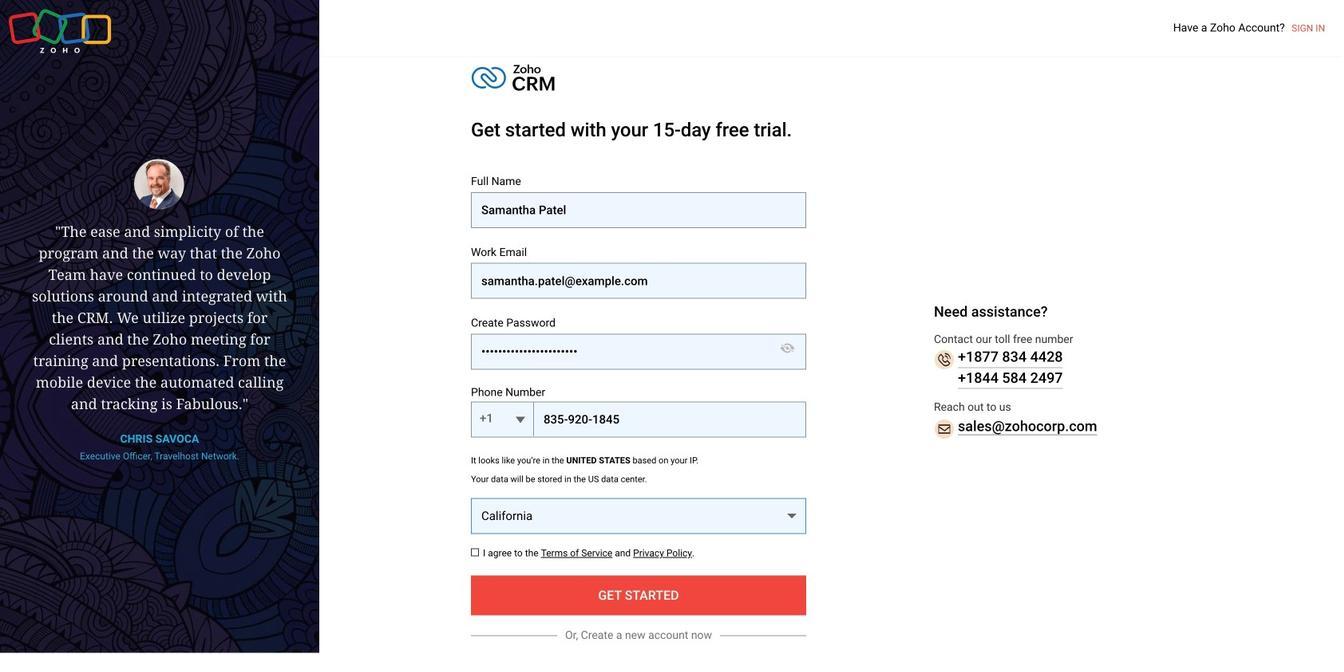 Task type: locate. For each thing, give the bounding box(es) containing it.
zoho crm logo image
[[471, 60, 556, 95]]

Enter your name text field
[[471, 192, 807, 228]]

None submit
[[471, 576, 807, 616]]



Task type: vqa. For each thing, say whether or not it's contained in the screenshot.
the Enter your email EMAIL FIELD
yes



Task type: describe. For each thing, give the bounding box(es) containing it.
Enter password for your account password field
[[471, 334, 807, 370]]

Enter your phone number text field
[[471, 402, 807, 438]]

Enter your email email field
[[471, 263, 807, 299]]



